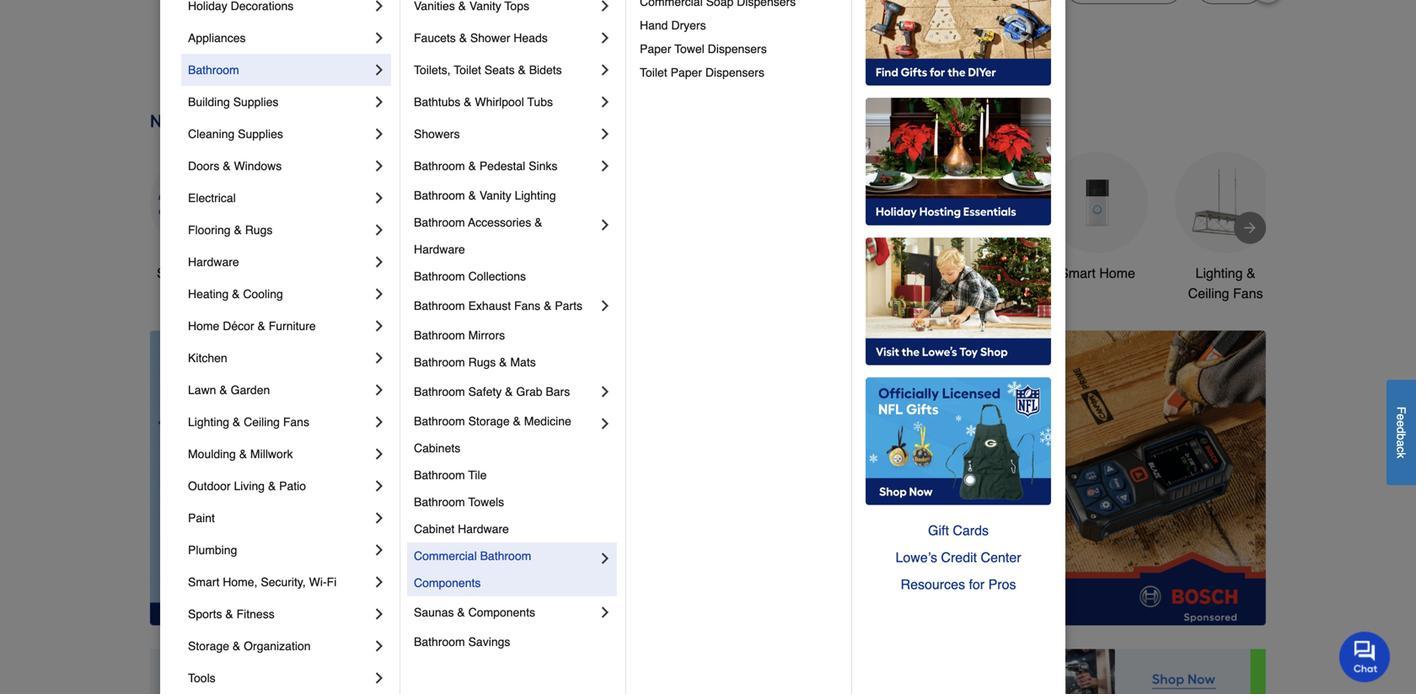 Task type: vqa. For each thing, say whether or not it's contained in the screenshot.
with to the top
no



Task type: locate. For each thing, give the bounding box(es) containing it.
lighting & ceiling fans down arrow right icon
[[1188, 265, 1263, 301]]

fans up bathroom mirrors link
[[514, 299, 540, 313]]

outdoor living & patio
[[188, 480, 306, 493]]

0 vertical spatial ceiling
[[1188, 286, 1229, 301]]

security,
[[261, 576, 306, 589]]

0 horizontal spatial lighting & ceiling fans
[[188, 416, 309, 429]]

arrow right image
[[1235, 478, 1252, 495]]

bathroom inside 'bathroom towels' link
[[414, 496, 465, 509]]

home décor & furniture
[[188, 319, 316, 333]]

bathroom for bathroom mirrors
[[414, 329, 465, 342]]

tools inside outdoor tools & equipment
[[845, 265, 877, 281]]

moulding & millwork link
[[188, 438, 371, 470]]

chevron right image for lighting & ceiling fans
[[371, 414, 388, 431]]

storage
[[468, 415, 510, 428], [188, 640, 229, 653]]

bathroom inside bathroom rugs & mats link
[[414, 356, 465, 369]]

pros
[[988, 577, 1016, 593]]

lighting inside lighting & ceiling fans "button"
[[1196, 265, 1243, 281]]

gift cards
[[928, 523, 989, 539]]

bathroom exhaust fans & parts
[[414, 299, 582, 313]]

smart inside button
[[1060, 265, 1096, 281]]

bathroom inside bathroom exhaust fans & parts 'link'
[[414, 299, 465, 313]]

1 vertical spatial lighting
[[1196, 265, 1243, 281]]

paper down towel
[[671, 66, 702, 79]]

bathroom safety & grab bars link
[[414, 376, 597, 408]]

lighting inside bathroom & vanity lighting link
[[515, 189, 556, 202]]

bathroom inside bathroom savings 'link'
[[414, 636, 465, 649]]

& inside bathroom accessories & hardware
[[535, 216, 542, 229]]

bathroom inside bathroom & vanity lighting link
[[414, 189, 465, 202]]

& inside bathroom storage & medicine cabinets
[[513, 415, 521, 428]]

outdoor up equipment
[[793, 265, 842, 281]]

0 vertical spatial lighting
[[515, 189, 556, 202]]

2 horizontal spatial tools
[[845, 265, 877, 281]]

1 vertical spatial dispensers
[[705, 66, 764, 79]]

shop these last-minute gifts. $99 or less. quantities are limited and won't last. image
[[150, 331, 422, 626]]

chevron right image for toilets, toilet seats & bidets
[[597, 62, 614, 78]]

& inside sports & fitness link
[[225, 608, 233, 621]]

chevron right image for bathtubs & whirlpool tubs
[[597, 94, 614, 110]]

dispensers down paper towel dispensers link
[[705, 66, 764, 79]]

seats
[[485, 63, 515, 77]]

dryers
[[671, 19, 706, 32]]

shop all deals button
[[150, 152, 251, 284]]

plumbing link
[[188, 534, 371, 566]]

lighting down sinks
[[515, 189, 556, 202]]

chevron right image for faucets & shower heads
[[597, 30, 614, 46]]

home décor & furniture link
[[188, 310, 371, 342]]

storage down bathroom safety & grab bars
[[468, 415, 510, 428]]

tools
[[441, 265, 473, 281], [845, 265, 877, 281], [188, 672, 216, 685]]

chevron right image for bathroom & pedestal sinks
[[597, 158, 614, 174]]

dispensers for toilet paper dispensers
[[705, 66, 764, 79]]

cabinet
[[414, 523, 455, 536]]

advertisement region
[[449, 331, 1266, 629], [150, 649, 1266, 695]]

new deals every day during 25 days of deals image
[[150, 107, 1266, 135]]

heating
[[188, 287, 229, 301]]

0 horizontal spatial smart
[[188, 576, 219, 589]]

2 vertical spatial lighting
[[188, 416, 229, 429]]

appliances
[[188, 31, 246, 45]]

supplies inside 'link'
[[238, 127, 283, 141]]

outdoor tools & equipment
[[793, 265, 890, 301]]

& inside lawn & garden link
[[219, 384, 227, 397]]

bathroom & vanity lighting link
[[414, 182, 614, 209]]

2 horizontal spatial lighting
[[1196, 265, 1243, 281]]

1 horizontal spatial tools
[[441, 265, 473, 281]]

commercial
[[414, 550, 477, 563]]

1 vertical spatial advertisement region
[[150, 649, 1266, 695]]

toilet down hand
[[640, 66, 667, 79]]

toilet paper dispensers
[[640, 66, 764, 79]]

storage & organization link
[[188, 631, 371, 663]]

& inside home décor & furniture link
[[257, 319, 265, 333]]

chevron right image for flooring & rugs
[[371, 222, 388, 239]]

bathroom inside bathroom "link"
[[188, 63, 239, 77]]

tools down the storage & organization
[[188, 672, 216, 685]]

0 horizontal spatial outdoor
[[188, 480, 231, 493]]

tools inside tools link
[[188, 672, 216, 685]]

whirlpool
[[475, 95, 524, 109]]

bathroom button
[[919, 152, 1020, 284]]

toilet left seats
[[454, 63, 481, 77]]

outdoor down moulding
[[188, 480, 231, 493]]

lighting down arrow right icon
[[1196, 265, 1243, 281]]

0 horizontal spatial tools
[[188, 672, 216, 685]]

furniture
[[269, 319, 316, 333]]

electrical
[[188, 191, 236, 205]]

k
[[1395, 453, 1408, 459]]

ceiling
[[1188, 286, 1229, 301], [244, 416, 280, 429]]

visit the lowe's toy shop. image
[[866, 238, 1051, 366]]

0 vertical spatial components
[[414, 577, 481, 590]]

heating & cooling
[[188, 287, 283, 301]]

hand dryers link
[[640, 13, 840, 37]]

components
[[414, 577, 481, 590], [468, 606, 535, 620]]

tools button
[[406, 152, 507, 284]]

components down commercial
[[414, 577, 481, 590]]

dispensers inside paper towel dispensers link
[[708, 42, 767, 56]]

outdoor living & patio link
[[188, 470, 371, 502]]

0 horizontal spatial storage
[[188, 640, 229, 653]]

bathroom inside bathroom collections link
[[414, 270, 465, 283]]

flooring & rugs link
[[188, 214, 371, 246]]

bathroom
[[188, 63, 239, 77], [414, 159, 465, 173], [414, 189, 465, 202], [414, 216, 465, 229], [940, 265, 999, 281], [414, 270, 465, 283], [414, 299, 465, 313], [414, 329, 465, 342], [414, 356, 465, 369], [414, 385, 465, 399], [414, 415, 465, 428], [414, 469, 465, 482], [414, 496, 465, 509], [480, 550, 531, 563], [414, 636, 465, 649]]

storage inside bathroom storage & medicine cabinets
[[468, 415, 510, 428]]

bathroom safety & grab bars
[[414, 385, 570, 399]]

outdoor
[[793, 265, 842, 281], [188, 480, 231, 493]]

fans up moulding & millwork link
[[283, 416, 309, 429]]

& inside "bathroom safety & grab bars" link
[[505, 385, 513, 399]]

1 horizontal spatial smart
[[1060, 265, 1096, 281]]

cabinet hardware link
[[414, 516, 614, 543]]

kitchen
[[188, 352, 227, 365]]

lighting up moulding
[[188, 416, 229, 429]]

chevron right image
[[371, 30, 388, 46], [597, 30, 614, 46], [371, 62, 388, 78], [371, 94, 388, 110], [597, 94, 614, 110], [597, 126, 614, 142], [371, 158, 388, 174], [371, 254, 388, 271], [371, 286, 388, 303], [371, 478, 388, 495], [371, 510, 388, 527], [371, 542, 388, 559], [371, 574, 388, 591], [597, 604, 614, 621], [371, 606, 388, 623], [371, 670, 388, 687]]

chevron right image
[[371, 0, 388, 14], [597, 0, 614, 14], [597, 62, 614, 78], [371, 126, 388, 142], [597, 158, 614, 174], [371, 190, 388, 207], [597, 217, 614, 233], [371, 222, 388, 239], [597, 298, 614, 314], [371, 318, 388, 335], [371, 350, 388, 367], [371, 382, 388, 399], [597, 384, 614, 400], [371, 414, 388, 431], [597, 416, 614, 432], [371, 446, 388, 463], [597, 550, 614, 567], [371, 638, 388, 655]]

bathroom for bathroom exhaust fans & parts
[[414, 299, 465, 313]]

chevron right image for storage & organization
[[371, 638, 388, 655]]

supplies
[[233, 95, 279, 109], [238, 127, 283, 141]]

0 vertical spatial rugs
[[245, 223, 273, 237]]

faucets
[[414, 31, 456, 45]]

0 vertical spatial storage
[[468, 415, 510, 428]]

doors & windows
[[188, 159, 282, 173]]

shop
[[157, 265, 188, 281]]

& inside moulding & millwork link
[[239, 448, 247, 461]]

bathroom inside "bathroom safety & grab bars" link
[[414, 385, 465, 399]]

outdoor for outdoor tools & equipment
[[793, 265, 842, 281]]

0 horizontal spatial ceiling
[[244, 416, 280, 429]]

0 vertical spatial dispensers
[[708, 42, 767, 56]]

& inside 'storage & organization' link
[[233, 640, 240, 653]]

chevron right image for appliances
[[371, 30, 388, 46]]

1 horizontal spatial home
[[1099, 265, 1135, 281]]

grab
[[516, 385, 542, 399]]

& inside toilets, toilet seats & bidets link
[[518, 63, 526, 77]]

0 horizontal spatial rugs
[[245, 223, 273, 237]]

bathroom storage & medicine cabinets link
[[414, 408, 597, 462]]

1 vertical spatial outdoor
[[188, 480, 231, 493]]

lighting & ceiling fans down the garden
[[188, 416, 309, 429]]

supplies up windows
[[238, 127, 283, 141]]

e up b
[[1395, 421, 1408, 427]]

paper
[[640, 42, 671, 56], [671, 66, 702, 79]]

0 vertical spatial smart
[[1060, 265, 1096, 281]]

home,
[[223, 576, 257, 589]]

chevron right image for outdoor living & patio
[[371, 478, 388, 495]]

chevron right image for bathroom accessories & hardware
[[597, 217, 614, 233]]

all
[[192, 265, 206, 281]]

chevron right image for paint
[[371, 510, 388, 527]]

0 vertical spatial outdoor
[[793, 265, 842, 281]]

& inside the faucets & shower heads link
[[459, 31, 467, 45]]

storage down the sports
[[188, 640, 229, 653]]

plumbing
[[188, 544, 237, 557]]

bathroom inside bathroom mirrors link
[[414, 329, 465, 342]]

0 vertical spatial home
[[1099, 265, 1135, 281]]

components for commercial bathroom components
[[414, 577, 481, 590]]

chevron right image for moulding & millwork
[[371, 446, 388, 463]]

gift cards link
[[866, 518, 1051, 545]]

1 vertical spatial home
[[188, 319, 219, 333]]

center
[[981, 550, 1021, 566]]

& inside bathroom rugs & mats link
[[499, 356, 507, 369]]

1 horizontal spatial ceiling
[[1188, 286, 1229, 301]]

lighting & ceiling fans inside "button"
[[1188, 265, 1263, 301]]

tools up equipment
[[845, 265, 877, 281]]

e up d
[[1395, 414, 1408, 421]]

sports
[[188, 608, 222, 621]]

hardware
[[414, 243, 465, 256], [188, 255, 239, 269], [458, 523, 509, 536]]

dispensers down "hand dryers" link
[[708, 42, 767, 56]]

components inside commercial bathroom components
[[414, 577, 481, 590]]

towel
[[674, 42, 705, 56]]

c
[[1395, 447, 1408, 453]]

f e e d b a c k button
[[1387, 380, 1416, 485]]

1 horizontal spatial outdoor
[[793, 265, 842, 281]]

christmas
[[555, 265, 615, 281]]

bathroom for bathroom towels
[[414, 496, 465, 509]]

1 horizontal spatial fans
[[514, 299, 540, 313]]

rugs down mirrors
[[468, 356, 496, 369]]

bathtubs & whirlpool tubs
[[414, 95, 553, 109]]

supplies up cleaning supplies
[[233, 95, 279, 109]]

rugs down electrical link
[[245, 223, 273, 237]]

fans
[[1233, 286, 1263, 301], [514, 299, 540, 313], [283, 416, 309, 429]]

bathroom for bathroom collections
[[414, 270, 465, 283]]

1 vertical spatial supplies
[[238, 127, 283, 141]]

bathroom & pedestal sinks link
[[414, 150, 597, 182]]

chevron right image for bathroom storage & medicine cabinets
[[597, 416, 614, 432]]

lowe's
[[896, 550, 937, 566]]

lowe's wishes you and your family a happy hanukkah. image
[[150, 48, 1266, 90]]

tools down bathroom accessories & hardware
[[441, 265, 473, 281]]

safety
[[468, 385, 502, 399]]

1 horizontal spatial lighting & ceiling fans
[[1188, 265, 1263, 301]]

smart for smart home
[[1060, 265, 1096, 281]]

& inside lighting & ceiling fans link
[[233, 416, 240, 429]]

1 vertical spatial storage
[[188, 640, 229, 653]]

0 horizontal spatial toilet
[[454, 63, 481, 77]]

parts
[[555, 299, 582, 313]]

dispensers inside the toilet paper dispensers link
[[705, 66, 764, 79]]

heating & cooling link
[[188, 278, 371, 310]]

gift
[[928, 523, 949, 539]]

paper down hand
[[640, 42, 671, 56]]

0 vertical spatial supplies
[[233, 95, 279, 109]]

deals
[[210, 265, 244, 281]]

smart for smart home, security, wi-fi
[[188, 576, 219, 589]]

2 e from the top
[[1395, 421, 1408, 427]]

0 vertical spatial lighting & ceiling fans
[[1188, 265, 1263, 301]]

fans inside "button"
[[1233, 286, 1263, 301]]

officially licensed n f l gifts. shop now. image
[[866, 378, 1051, 506]]

1 horizontal spatial lighting
[[515, 189, 556, 202]]

1 vertical spatial smart
[[188, 576, 219, 589]]

home inside button
[[1099, 265, 1135, 281]]

bathroom for bathroom tile
[[414, 469, 465, 482]]

chevron right image for saunas & components
[[597, 604, 614, 621]]

bathroom for bathroom accessories & hardware
[[414, 216, 465, 229]]

1 vertical spatial rugs
[[468, 356, 496, 369]]

bathroom inside bathroom storage & medicine cabinets
[[414, 415, 465, 428]]

components up bathroom savings 'link'
[[468, 606, 535, 620]]

chevron right image for bathroom exhaust fans & parts
[[597, 298, 614, 314]]

0 horizontal spatial lighting
[[188, 416, 229, 429]]

fans down arrow right icon
[[1233, 286, 1263, 301]]

cabinet hardware
[[414, 523, 509, 536]]

2 horizontal spatial fans
[[1233, 286, 1263, 301]]

1 horizontal spatial rugs
[[468, 356, 496, 369]]

hardware down towels
[[458, 523, 509, 536]]

lawn
[[188, 384, 216, 397]]

outdoor inside outdoor tools & equipment
[[793, 265, 842, 281]]

for
[[969, 577, 985, 593]]

tools link
[[188, 663, 371, 695]]

bathroom inside bathroom accessories & hardware
[[414, 216, 465, 229]]

holiday hosting essentials. image
[[866, 98, 1051, 226]]

1 vertical spatial components
[[468, 606, 535, 620]]

1 horizontal spatial storage
[[468, 415, 510, 428]]

supplies for building supplies
[[233, 95, 279, 109]]

hardware up bathroom collections
[[414, 243, 465, 256]]

1 vertical spatial lighting & ceiling fans
[[188, 416, 309, 429]]

bathroom savings
[[414, 636, 510, 649]]



Task type: describe. For each thing, give the bounding box(es) containing it.
components for saunas & components
[[468, 606, 535, 620]]

ceiling inside "button"
[[1188, 286, 1229, 301]]

scroll to item #2 element
[[812, 594, 856, 604]]

& inside bathroom exhaust fans & parts 'link'
[[544, 299, 552, 313]]

& inside outdoor tools & equipment
[[881, 265, 890, 281]]

resources for pros
[[901, 577, 1016, 593]]

chevron right image for building supplies
[[371, 94, 388, 110]]

d
[[1395, 427, 1408, 434]]

chevron right image for hardware
[[371, 254, 388, 271]]

chevron right image for electrical
[[371, 190, 388, 207]]

faucets & shower heads
[[414, 31, 548, 45]]

1 horizontal spatial toilet
[[640, 66, 667, 79]]

outdoor tools & equipment button
[[791, 152, 892, 304]]

collections
[[468, 270, 526, 283]]

paint link
[[188, 502, 371, 534]]

bathroom towels link
[[414, 489, 614, 516]]

millwork
[[250, 448, 293, 461]]

shop all deals
[[157, 265, 244, 281]]

vanity
[[479, 189, 511, 202]]

sports & fitness link
[[188, 599, 371, 631]]

bathroom inside bathroom button
[[940, 265, 999, 281]]

& inside heating & cooling link
[[232, 287, 240, 301]]

moulding
[[188, 448, 236, 461]]

arrow left image
[[464, 478, 480, 495]]

bathroom collections
[[414, 270, 526, 283]]

décor
[[223, 319, 254, 333]]

0 horizontal spatial home
[[188, 319, 219, 333]]

chevron right image for bathroom safety & grab bars
[[597, 384, 614, 400]]

bidets
[[529, 63, 562, 77]]

chevron right image for commercial bathroom components
[[597, 550, 614, 567]]

smart home, security, wi-fi
[[188, 576, 337, 589]]

sinks
[[529, 159, 558, 173]]

fi
[[327, 576, 337, 589]]

building supplies
[[188, 95, 279, 109]]

dispensers for paper towel dispensers
[[708, 42, 767, 56]]

wi-
[[309, 576, 327, 589]]

bathroom for bathroom safety & grab bars
[[414, 385, 465, 399]]

cleaning supplies
[[188, 127, 283, 141]]

bathroom rugs & mats link
[[414, 349, 614, 376]]

0 vertical spatial paper
[[640, 42, 671, 56]]

supplies for cleaning supplies
[[238, 127, 283, 141]]

toilet paper dispensers link
[[640, 61, 840, 84]]

& inside bathroom & vanity lighting link
[[468, 189, 476, 202]]

lowe's credit center link
[[866, 545, 1051, 572]]

paper towel dispensers link
[[640, 37, 840, 61]]

& inside 'outdoor living & patio' link
[[268, 480, 276, 493]]

& inside flooring & rugs link
[[234, 223, 242, 237]]

outdoor for outdoor living & patio
[[188, 480, 231, 493]]

christmas decorations button
[[534, 152, 636, 304]]

smart home, security, wi-fi link
[[188, 566, 371, 599]]

bathroom tile link
[[414, 462, 614, 489]]

chevron right image for home décor & furniture
[[371, 318, 388, 335]]

chevron right image for heating & cooling
[[371, 286, 388, 303]]

chat invite button image
[[1339, 631, 1391, 683]]

1 vertical spatial paper
[[671, 66, 702, 79]]

medicine
[[524, 415, 571, 428]]

paper towel dispensers
[[640, 42, 767, 56]]

tools inside tools button
[[441, 265, 473, 281]]

fans inside 'link'
[[514, 299, 540, 313]]

bathroom accessories & hardware
[[414, 216, 546, 256]]

bathtubs
[[414, 95, 460, 109]]

living
[[234, 480, 265, 493]]

bathroom tile
[[414, 469, 487, 482]]

hardware inside bathroom accessories & hardware
[[414, 243, 465, 256]]

chevron right image for kitchen
[[371, 350, 388, 367]]

chevron right image for cleaning supplies
[[371, 126, 388, 142]]

bathroom inside commercial bathroom components
[[480, 550, 531, 563]]

smart home
[[1060, 265, 1135, 281]]

f
[[1395, 407, 1408, 414]]

resources
[[901, 577, 965, 593]]

lowe's credit center
[[896, 550, 1021, 566]]

0 horizontal spatial fans
[[283, 416, 309, 429]]

1 vertical spatial ceiling
[[244, 416, 280, 429]]

heads
[[514, 31, 548, 45]]

arrow right image
[[1242, 220, 1259, 236]]

bathroom for bathroom rugs & mats
[[414, 356, 465, 369]]

commercial bathroom components
[[414, 550, 535, 590]]

chevron right image for tools
[[371, 670, 388, 687]]

0 vertical spatial advertisement region
[[449, 331, 1266, 629]]

& inside the bathroom & pedestal sinks link
[[468, 159, 476, 173]]

& inside lighting & ceiling fans "button"
[[1247, 265, 1256, 281]]

patio
[[279, 480, 306, 493]]

chevron right image for showers
[[597, 126, 614, 142]]

bathroom storage & medicine cabinets
[[414, 415, 575, 455]]

b
[[1395, 434, 1408, 440]]

lighting & ceiling fans button
[[1175, 152, 1276, 304]]

lighting & ceiling fans link
[[188, 406, 371, 438]]

pedestal
[[479, 159, 525, 173]]

& inside the saunas & components link
[[457, 606, 465, 620]]

building supplies link
[[188, 86, 371, 118]]

credit
[[941, 550, 977, 566]]

mats
[[510, 356, 536, 369]]

& inside bathtubs & whirlpool tubs link
[[464, 95, 472, 109]]

cooling
[[243, 287, 283, 301]]

bathroom rugs & mats
[[414, 356, 536, 369]]

commercial bathroom components link
[[414, 543, 597, 597]]

lighting inside lighting & ceiling fans link
[[188, 416, 229, 429]]

hand dryers
[[640, 19, 706, 32]]

bathroom exhaust fans & parts link
[[414, 290, 597, 322]]

bathroom for bathroom & vanity lighting
[[414, 189, 465, 202]]

bathroom for bathroom & pedestal sinks
[[414, 159, 465, 173]]

saunas
[[414, 606, 454, 620]]

doors & windows link
[[188, 150, 371, 182]]

doors
[[188, 159, 219, 173]]

chevron right image for plumbing
[[371, 542, 388, 559]]

bathroom & vanity lighting
[[414, 189, 556, 202]]

chevron right image for doors & windows
[[371, 158, 388, 174]]

tile
[[468, 469, 487, 482]]

lawn & garden link
[[188, 374, 371, 406]]

f e e d b a c k
[[1395, 407, 1408, 459]]

chevron right image for smart home, security, wi-fi
[[371, 574, 388, 591]]

chevron right image for lawn & garden
[[371, 382, 388, 399]]

toilets, toilet seats & bidets
[[414, 63, 562, 77]]

bathroom accessories & hardware link
[[414, 209, 597, 263]]

cleaning supplies link
[[188, 118, 371, 150]]

storage & organization
[[188, 640, 311, 653]]

saunas & components link
[[414, 597, 597, 629]]

exhaust
[[468, 299, 511, 313]]

christmas decorations
[[549, 265, 621, 301]]

smart home button
[[1047, 152, 1148, 284]]

a
[[1395, 440, 1408, 447]]

chevron right image for bathroom
[[371, 62, 388, 78]]

bathroom for bathroom savings
[[414, 636, 465, 649]]

1 e from the top
[[1395, 414, 1408, 421]]

mirrors
[[468, 329, 505, 342]]

windows
[[234, 159, 282, 173]]

& inside doors & windows link
[[223, 159, 231, 173]]

bathroom mirrors link
[[414, 322, 614, 349]]

find gifts for the diyer. image
[[866, 0, 1051, 86]]

hardware down flooring
[[188, 255, 239, 269]]

building
[[188, 95, 230, 109]]

cards
[[953, 523, 989, 539]]

chevron right image for sports & fitness
[[371, 606, 388, 623]]

bathroom for bathroom storage & medicine cabinets
[[414, 415, 465, 428]]

fitness
[[237, 608, 275, 621]]

showers link
[[414, 118, 597, 150]]



